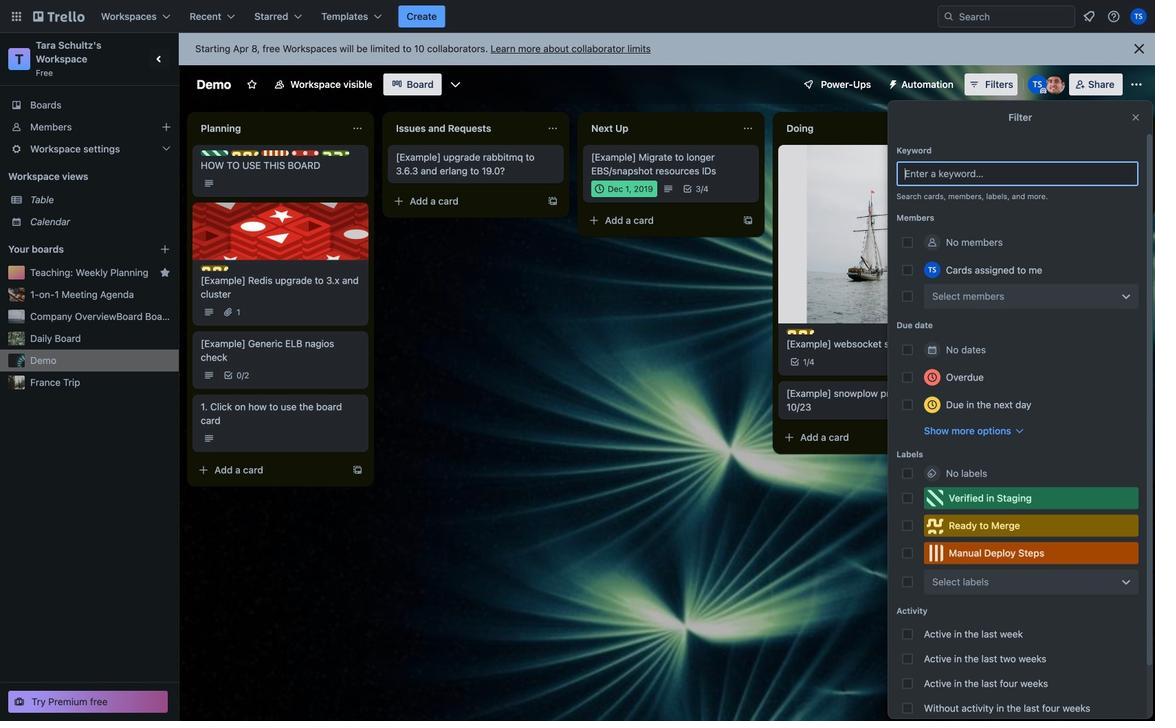 Task type: locate. For each thing, give the bounding box(es) containing it.
james peterson (jamespeterson93) image
[[1046, 75, 1065, 94], [932, 354, 949, 371]]

Search field
[[938, 6, 1075, 28]]

0 horizontal spatial james peterson (jamespeterson93) image
[[932, 354, 949, 371]]

create from template… image
[[547, 196, 558, 207], [743, 215, 754, 226], [352, 465, 363, 476]]

1 horizontal spatial tara schultz (taraschultz7) image
[[1028, 75, 1047, 94]]

None text field
[[778, 118, 932, 140]]

close popover image
[[1130, 112, 1141, 123]]

Enter a keyword… text field
[[897, 162, 1139, 186]]

None text field
[[193, 118, 347, 140], [388, 118, 542, 140], [583, 118, 737, 140], [193, 118, 347, 140], [388, 118, 542, 140], [583, 118, 737, 140]]

star or unstar board image
[[246, 79, 257, 90]]

0 horizontal spatial tara schultz (taraschultz7) image
[[924, 262, 941, 278]]

workspace navigation collapse icon image
[[150, 50, 169, 69]]

color: lime, title: "secrets" element
[[322, 151, 349, 156]]

1 vertical spatial create from template… image
[[743, 215, 754, 226]]

1 horizontal spatial color: green, title: "verified in staging" element
[[924, 488, 1139, 510]]

0 vertical spatial create from template… image
[[547, 196, 558, 207]]

0 vertical spatial color: green, title: "verified in staging" element
[[201, 151, 228, 156]]

0 vertical spatial color: orange, title: "manual deploy steps" element
[[261, 151, 289, 156]]

1 horizontal spatial create from template… image
[[547, 196, 558, 207]]

1 vertical spatial color: orange, title: "manual deploy steps" element
[[924, 543, 1139, 565]]

sm image
[[882, 74, 901, 93]]

0 notifications image
[[1081, 8, 1097, 25]]

1 horizontal spatial color: orange, title: "manual deploy steps" element
[[924, 543, 1139, 565]]

1 horizontal spatial james peterson (jamespeterson93) image
[[1046, 75, 1065, 94]]

color: green, title: "verified in staging" element
[[201, 151, 228, 156], [924, 488, 1139, 510]]

2 vertical spatial create from template… image
[[352, 465, 363, 476]]

0 horizontal spatial color: orange, title: "manual deploy steps" element
[[261, 151, 289, 156]]

customize views image
[[449, 78, 463, 91]]

tara schultz (taraschultz7) image
[[1028, 75, 1047, 94], [924, 262, 941, 278]]

0 horizontal spatial create from template… image
[[352, 465, 363, 476]]

0 vertical spatial james peterson (jamespeterson93) image
[[1046, 75, 1065, 94]]

None checkbox
[[591, 181, 657, 197]]

Board name text field
[[190, 74, 238, 96]]

back to home image
[[33, 6, 85, 28]]

primary element
[[0, 0, 1155, 33]]

color: yellow, title: "ready to merge" element
[[231, 151, 259, 156], [201, 266, 228, 271], [787, 329, 814, 335], [924, 515, 1139, 537]]

2 horizontal spatial create from template… image
[[743, 215, 754, 226]]

search image
[[943, 11, 954, 22]]

color: orange, title: "manual deploy steps" element
[[261, 151, 289, 156], [924, 543, 1139, 565]]



Task type: describe. For each thing, give the bounding box(es) containing it.
tara schultz (taraschultz7) image
[[1130, 8, 1147, 25]]

0 horizontal spatial color: green, title: "verified in staging" element
[[201, 151, 228, 156]]

color: red, title: "unshippable!" element
[[292, 151, 319, 156]]

create from template… image
[[938, 432, 949, 443]]

show menu image
[[1130, 78, 1143, 91]]

this member is an admin of this board. image
[[1040, 88, 1046, 94]]

1 vertical spatial color: green, title: "verified in staging" element
[[924, 488, 1139, 510]]

starred icon image
[[160, 267, 171, 278]]

open information menu image
[[1107, 10, 1121, 23]]

your boards with 6 items element
[[8, 241, 139, 258]]

0 vertical spatial tara schultz (taraschultz7) image
[[1028, 75, 1047, 94]]

add board image
[[160, 244, 171, 255]]

1 vertical spatial james peterson (jamespeterson93) image
[[932, 354, 949, 371]]

1 vertical spatial tara schultz (taraschultz7) image
[[924, 262, 941, 278]]



Task type: vqa. For each thing, say whether or not it's contained in the screenshot.
Tara Schultz (taraschultz7) image
yes



